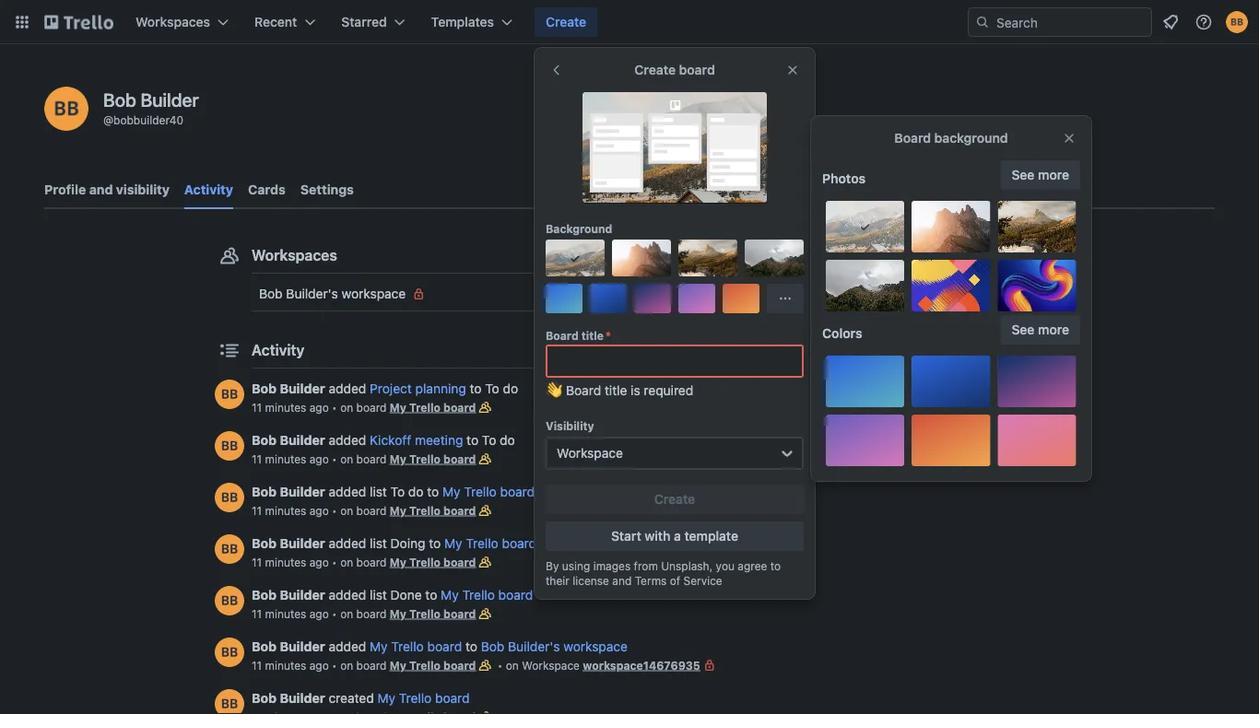 Task type: vqa. For each thing, say whether or not it's contained in the screenshot.
This inside THIS LIST HAS THE LIST LIMITS POWER- UP ENABLED, TO HELP THE TEAM PRIORITIZE AND REMOVE BOTTLENECKS BEFORE PICKING UP NEW WORK. THE LIST WILL BE HIGHLIGHTED IF THE NUMBER OF CARDS IN IT PASSES THE LIMIT THAT THE TEAM DETERMINES BASED ON TEAM SIZE.
no



Task type: describe. For each thing, give the bounding box(es) containing it.
workspace14676935 link
[[583, 659, 701, 672]]

bob builder added kickoff meeting to to do
[[252, 433, 515, 448]]

1 ago from the top
[[310, 401, 329, 414]]

create button inside primary element
[[535, 7, 598, 37]]

service
[[684, 574, 723, 587]]

bob builder added list done to my trello board
[[252, 588, 533, 603]]

starred
[[341, 14, 387, 30]]

4 ago from the top
[[310, 556, 329, 569]]

done
[[391, 588, 422, 603]]

1 minutes from the top
[[265, 401, 306, 414]]

to for bob builder added kickoff meeting to to do
[[482, 433, 496, 448]]

added for planning
[[329, 381, 366, 396]]

bob builder (bobbuilder40) image for added list doing to
[[215, 535, 244, 564]]

see for photos
[[1012, 167, 1035, 183]]

more for photos
[[1038, 167, 1070, 183]]

create inside primary element
[[546, 14, 587, 30]]

visibility
[[546, 420, 594, 432]]

and for terms
[[612, 574, 632, 587]]

start with a template
[[611, 529, 739, 544]]

2 vertical spatial to
[[391, 485, 405, 500]]

builder for bob builder added kickoff meeting to to do
[[280, 433, 325, 448]]

on down bob builder added project planning to to do
[[340, 401, 353, 414]]

bob for bob builder's workspace
[[259, 286, 283, 302]]

more for colors
[[1038, 322, 1070, 337]]

planning
[[415, 381, 466, 396]]

all members of the workspace can see and edit this board. image for to
[[476, 656, 495, 675]]

11 for added's bob builder (bobbuilder40) icon
[[252, 401, 262, 414]]

on down bob builder added list done to my trello board
[[340, 608, 353, 621]]

11 minutes ago link for bob builder added kickoff meeting to to do
[[252, 453, 329, 466]]

2 vertical spatial do
[[408, 485, 424, 500]]

1 vertical spatial close popover image
[[1062, 131, 1077, 146]]

Search field
[[990, 8, 1152, 36]]

board title *
[[546, 329, 611, 342]]

template
[[685, 529, 739, 544]]

bob for bob builder added project planning to to do
[[252, 381, 277, 396]]

11 for bob builder (bobbuilder40) image related to to to do
[[252, 453, 262, 466]]

workspaces button
[[124, 7, 240, 37]]

*
[[606, 329, 611, 342]]

4 11 minutes ago • on board my trello board from the top
[[252, 556, 476, 569]]

kickoff meeting link
[[370, 433, 463, 448]]

all members of the workspace can see and edit this board. image for bob builder added list to do to my trello board
[[476, 502, 495, 520]]

added for meeting
[[329, 433, 366, 448]]

from
[[634, 560, 658, 573]]

0 notifications image
[[1160, 11, 1182, 33]]

background element
[[546, 240, 804, 313]]

bob builder (bobbuilder40) image for to
[[215, 638, 244, 668]]

terms
[[635, 574, 667, 587]]

1 horizontal spatial workspaces
[[252, 247, 337, 264]]

3 ago from the top
[[310, 504, 329, 517]]

11 minutes ago link for bob builder added project planning to to do
[[252, 401, 329, 414]]

0 vertical spatial bob builder (bobbuilder40) image
[[44, 87, 89, 131]]

2 vertical spatial create
[[655, 492, 695, 507]]

bob builder's workspace
[[259, 286, 406, 302]]

6 11 minutes ago • on board my trello board from the top
[[252, 659, 476, 672]]

do for bob builder added kickoff meeting to to do
[[500, 433, 515, 448]]

11 for bob builder (bobbuilder40) image related to bob builder added list done to my trello board
[[252, 608, 262, 621]]

bob for bob builder created my trello board
[[252, 691, 277, 706]]

bob builder added list doing to my trello board
[[252, 536, 537, 551]]

list for doing
[[370, 536, 387, 551]]

builder for bob builder added my trello board to bob builder's workspace
[[280, 639, 325, 655]]

wave image
[[546, 382, 559, 408]]

• down bob builder added list to do to my trello board
[[332, 504, 337, 517]]

• down bob builder added list doing to my trello board
[[332, 556, 337, 569]]

see for colors
[[1012, 322, 1035, 337]]

1 vertical spatial title
[[605, 383, 627, 398]]

by using images from unsplash, you agree to their
[[546, 560, 781, 587]]

all members of the workspace can see and edit this board. image for project planning
[[476, 398, 495, 417]]

11 for bob builder (bobbuilder40) icon related to added list doing to
[[252, 556, 262, 569]]

• up the created
[[332, 659, 337, 672]]

license link
[[573, 574, 609, 587]]

2 11 minutes ago • on board my trello board from the top
[[252, 453, 476, 466]]

board background
[[895, 130, 1008, 146]]

templates button
[[420, 7, 524, 37]]

• down bob builder added kickoff meeting to to do
[[332, 453, 337, 466]]

on up the created
[[340, 659, 353, 672]]

list for to
[[370, 485, 387, 500]]

builder for bob builder added project planning to to do
[[280, 381, 325, 396]]

builder for bob builder added list to do to my trello board
[[280, 485, 325, 500]]

all members of the workspace can see and edit this board. image for my trello board
[[476, 605, 495, 623]]

bob builder @ bobbuilder40
[[103, 89, 199, 126]]

👋
[[546, 383, 559, 398]]

👋 board title is required
[[546, 383, 694, 398]]

list for done
[[370, 588, 387, 603]]

profile and visibility link
[[44, 173, 170, 207]]

0 horizontal spatial activity
[[184, 182, 233, 197]]

settings link
[[300, 173, 354, 207]]

6 ago from the top
[[310, 659, 329, 672]]

cards link
[[248, 173, 286, 207]]

1 11 minutes ago • on board my trello board from the top
[[252, 401, 476, 414]]

a
[[674, 529, 681, 544]]

all members of the workspace can see and edit this board. image for to to do
[[476, 450, 495, 468]]

with
[[645, 529, 671, 544]]

see more for colors
[[1012, 322, 1070, 337]]

is
[[631, 383, 641, 398]]



Task type: locate. For each thing, give the bounding box(es) containing it.
11 minutes ago • on board my trello board
[[252, 401, 476, 414], [252, 453, 476, 466], [252, 504, 476, 517], [252, 556, 476, 569], [252, 608, 476, 621], [252, 659, 476, 672]]

all members of the workspace can see and edit this board. image up bob builder added my trello board to bob builder's workspace
[[476, 605, 495, 623]]

11 minutes ago • on board my trello board down bob builder added list to do to my trello board
[[252, 504, 476, 517]]

0 vertical spatial more
[[1038, 167, 1070, 183]]

0 vertical spatial workspace
[[342, 286, 406, 302]]

1 all members of the workspace can see and edit this board. image from the top
[[476, 398, 495, 417]]

5 11 minutes ago • on board my trello board from the top
[[252, 608, 476, 621]]

cards
[[248, 182, 286, 197]]

on down bob builder added list to do to my trello board
[[340, 504, 353, 517]]

added down bob builder added kickoff meeting to to do
[[329, 485, 366, 500]]

0 vertical spatial board
[[895, 130, 931, 146]]

sm image
[[410, 285, 428, 303]]

back to home image
[[44, 7, 113, 37]]

profile
[[44, 182, 86, 197]]

1 horizontal spatial builder's
[[508, 639, 560, 655]]

0 vertical spatial builder's
[[286, 286, 338, 302]]

doing
[[391, 536, 425, 551]]

and right profile
[[89, 182, 113, 197]]

ago down bob builder added list to do to my trello board
[[310, 504, 329, 517]]

1 11 from the top
[[252, 401, 262, 414]]

1 vertical spatial to
[[482, 433, 496, 448]]

1 vertical spatial list
[[370, 536, 387, 551]]

1 vertical spatial board
[[546, 329, 579, 342]]

•
[[332, 401, 337, 414], [332, 453, 337, 466], [332, 504, 337, 517], [332, 556, 337, 569], [332, 608, 337, 621], [332, 659, 337, 672], [498, 659, 503, 672]]

1 vertical spatial bob builder's workspace link
[[481, 639, 628, 655]]

photos
[[822, 171, 866, 186]]

4 minutes from the top
[[265, 556, 306, 569]]

activity
[[184, 182, 233, 197], [252, 342, 305, 359]]

title left *
[[582, 329, 604, 342]]

to inside by using images from unsplash, you agree to their
[[771, 560, 781, 573]]

all members of the workspace can see and edit this board. image
[[476, 450, 495, 468], [476, 502, 495, 520], [476, 553, 495, 572], [476, 656, 495, 675], [476, 708, 495, 715]]

1 vertical spatial see more
[[1012, 322, 1070, 337]]

0 horizontal spatial workspaces
[[136, 14, 210, 30]]

bob builder (bobbuilder40) image
[[44, 87, 89, 131], [215, 380, 244, 409], [215, 535, 244, 564]]

bob builder's workspace link
[[252, 279, 1045, 309], [481, 639, 628, 655]]

0 vertical spatial bob builder's workspace link
[[252, 279, 1045, 309]]

1 see from the top
[[1012, 167, 1035, 183]]

create up the return to previous screen image
[[546, 14, 587, 30]]

create board
[[635, 62, 715, 77]]

3 added from the top
[[329, 485, 366, 500]]

required
[[644, 383, 694, 398]]

see more for photos
[[1012, 167, 1070, 183]]

0 vertical spatial list
[[370, 485, 387, 500]]

terms of service link
[[635, 574, 723, 587]]

5 minutes from the top
[[265, 608, 306, 621]]

open information menu image
[[1195, 13, 1213, 31]]

bob builder's workspace link up '• on workspace workspace14676935' at the bottom of the page
[[481, 639, 628, 655]]

1 horizontal spatial title
[[605, 383, 627, 398]]

colors
[[822, 326, 863, 341]]

4 all members of the workspace can see and edit this board. image from the top
[[476, 656, 495, 675]]

to right planning at the bottom
[[485, 381, 499, 396]]

list down bob builder added kickoff meeting to to do
[[370, 485, 387, 500]]

bob inside bob builder @ bobbuilder40
[[103, 89, 136, 110]]

builder for bob builder added list doing to my trello board
[[280, 536, 325, 551]]

1 vertical spatial builder's
[[508, 639, 560, 655]]

0 horizontal spatial close popover image
[[786, 63, 800, 77]]

to
[[485, 381, 499, 396], [482, 433, 496, 448], [391, 485, 405, 500]]

2 all members of the workspace can see and edit this board. image from the top
[[476, 502, 495, 520]]

bob for bob builder added list to do to my trello board
[[252, 485, 277, 500]]

11 minutes ago • on board my trello board down bob builder added project planning to to do
[[252, 401, 476, 414]]

search image
[[976, 15, 990, 30]]

1 vertical spatial do
[[500, 433, 515, 448]]

of
[[670, 574, 681, 587]]

1 all members of the workspace can see and edit this board. image from the top
[[476, 450, 495, 468]]

create up start with a template
[[655, 492, 695, 507]]

images
[[594, 560, 631, 573]]

None text field
[[546, 345, 804, 378]]

bob for bob builder added my trello board to bob builder's workspace
[[252, 639, 277, 655]]

1 vertical spatial more
[[1038, 322, 1070, 337]]

trello
[[409, 401, 441, 414], [409, 453, 441, 466], [464, 485, 497, 500], [409, 504, 441, 517], [466, 536, 499, 551], [409, 556, 441, 569], [462, 588, 495, 603], [409, 608, 441, 621], [391, 639, 424, 655], [409, 659, 441, 672], [399, 691, 432, 706]]

created
[[329, 691, 374, 706]]

1 vertical spatial workspace
[[564, 639, 628, 655]]

0 horizontal spatial workspace
[[342, 286, 406, 302]]

workspace
[[557, 446, 623, 461], [522, 659, 580, 672]]

bob builder (bobbuilder40) image for bob builder created my trello board
[[215, 690, 244, 715]]

4 11 from the top
[[252, 556, 262, 569]]

and
[[89, 182, 113, 197], [612, 574, 632, 587]]

1 more from the top
[[1038, 167, 1070, 183]]

1 vertical spatial and
[[612, 574, 632, 587]]

1 vertical spatial workspace
[[522, 659, 580, 672]]

title
[[582, 329, 604, 342], [605, 383, 627, 398]]

builder for bob builder added list done to my trello board
[[280, 588, 325, 603]]

list left the "done"
[[370, 588, 387, 603]]

5 11 from the top
[[252, 608, 262, 621]]

see more
[[1012, 167, 1070, 183], [1012, 322, 1070, 337]]

added left project
[[329, 381, 366, 396]]

their
[[546, 574, 570, 587]]

ago up the created
[[310, 659, 329, 672]]

ago down bob builder added list doing to my trello board
[[310, 556, 329, 569]]

workspace down their
[[522, 659, 580, 672]]

2 ago from the top
[[310, 453, 329, 466]]

create button up the return to previous screen image
[[535, 7, 598, 37]]

5 added from the top
[[329, 588, 366, 603]]

project
[[370, 381, 412, 396]]

custom image image
[[568, 251, 583, 266]]

• on workspace workspace14676935
[[495, 659, 701, 672]]

bob builder (bobbuilder40) image for bob builder added list done to my trello board
[[215, 586, 244, 616]]

11 minutes ago • on board my trello board down bob builder added list doing to my trello board
[[252, 556, 476, 569]]

• down bob builder added list done to my trello board
[[332, 608, 337, 621]]

more
[[1038, 167, 1070, 183], [1038, 322, 1070, 337]]

activity link
[[184, 173, 233, 209]]

all members of the workspace can see and edit this board. image left the wave icon
[[476, 398, 495, 417]]

added left the "done"
[[329, 588, 366, 603]]

and down the images
[[612, 574, 632, 587]]

5 all members of the workspace can see and edit this board. image from the top
[[476, 708, 495, 715]]

board for board background
[[895, 130, 931, 146]]

0 vertical spatial see
[[1012, 167, 1035, 183]]

0 vertical spatial see more button
[[1001, 160, 1081, 190]]

create button up start with a template
[[546, 485, 804, 514]]

4 added from the top
[[329, 536, 366, 551]]

2 11 from the top
[[252, 453, 262, 466]]

added up the created
[[329, 639, 366, 655]]

create
[[546, 14, 587, 30], [635, 62, 676, 77], [655, 492, 695, 507]]

1 vertical spatial see
[[1012, 322, 1035, 337]]

profile and visibility
[[44, 182, 170, 197]]

1 11 minutes ago link from the top
[[252, 401, 329, 414]]

activity down bob builder's workspace
[[252, 342, 305, 359]]

3 minutes from the top
[[265, 504, 306, 517]]

0 horizontal spatial and
[[89, 182, 113, 197]]

0 vertical spatial see more
[[1012, 167, 1070, 183]]

2 all members of the workspace can see and edit this board. image from the top
[[476, 605, 495, 623]]

0 vertical spatial to
[[485, 381, 499, 396]]

6 added from the top
[[329, 639, 366, 655]]

0 vertical spatial do
[[503, 381, 518, 396]]

ago down bob builder added list done to my trello board
[[310, 608, 329, 621]]

bob builder (bobbuilder40) image for bob builder added list to do to my trello board
[[215, 483, 244, 513]]

2 see more from the top
[[1012, 322, 1070, 337]]

1 added from the top
[[329, 381, 366, 396]]

kickoff
[[370, 433, 411, 448]]

do down kickoff meeting link
[[408, 485, 424, 500]]

1 vertical spatial 11 minutes ago link
[[252, 453, 329, 466]]

do left 👋 at the left of page
[[503, 381, 518, 396]]

workspace
[[342, 286, 406, 302], [564, 639, 628, 655]]

recent
[[255, 14, 297, 30]]

all members of the workspace can see and edit this board. image for bob builder added list doing to my trello board
[[476, 553, 495, 572]]

0 horizontal spatial title
[[582, 329, 604, 342]]

meeting
[[415, 433, 463, 448]]

bob for bob builder added list doing to my trello board
[[252, 536, 277, 551]]

agree
[[738, 560, 767, 573]]

2 vertical spatial bob builder (bobbuilder40) image
[[215, 535, 244, 564]]

2 see more button from the top
[[1001, 315, 1081, 345]]

1 horizontal spatial workspace
[[564, 639, 628, 655]]

bob builder added my trello board to bob builder's workspace
[[252, 639, 628, 655]]

bob
[[103, 89, 136, 110], [259, 286, 283, 302], [252, 381, 277, 396], [252, 433, 277, 448], [252, 485, 277, 500], [252, 536, 277, 551], [252, 588, 277, 603], [252, 639, 277, 655], [481, 639, 505, 655], [252, 691, 277, 706]]

1 vertical spatial all members of the workspace can see and edit this board. image
[[476, 605, 495, 623]]

0 vertical spatial title
[[582, 329, 604, 342]]

0 horizontal spatial builder's
[[286, 286, 338, 302]]

workspace down visibility
[[557, 446, 623, 461]]

board for board title *
[[546, 329, 579, 342]]

2 11 minutes ago link from the top
[[252, 453, 329, 466]]

11 for bob builder (bobbuilder40) image related to bob builder added list to do to my trello board
[[252, 504, 262, 517]]

using
[[562, 560, 590, 573]]

starred button
[[330, 7, 416, 37]]

bob builder (bobbuilder40) image for to to do
[[215, 432, 244, 461]]

bob inside bob builder's workspace link
[[259, 286, 283, 302]]

to for bob builder added project planning to to do
[[485, 381, 499, 396]]

1 vertical spatial see more button
[[1001, 315, 1081, 345]]

primary element
[[0, 0, 1260, 44]]

builder inside bob builder @ bobbuilder40
[[141, 89, 199, 110]]

my trello board link
[[390, 401, 476, 414], [390, 453, 476, 466], [443, 485, 535, 500], [390, 504, 476, 517], [444, 536, 537, 551], [390, 556, 476, 569], [441, 588, 533, 603], [390, 608, 476, 621], [370, 639, 462, 655], [390, 659, 476, 672], [378, 691, 470, 706]]

1 vertical spatial activity
[[252, 342, 305, 359]]

1 vertical spatial workspaces
[[252, 247, 337, 264]]

added for to
[[329, 485, 366, 500]]

on down bob builder added list doing to my trello board
[[340, 556, 353, 569]]

0 vertical spatial activity
[[184, 182, 233, 197]]

all members of the workspace can see and edit this board. image
[[476, 398, 495, 417], [476, 605, 495, 623]]

1 horizontal spatial and
[[612, 574, 632, 587]]

by
[[546, 560, 559, 573]]

workspaces up bob builder's workspace
[[252, 247, 337, 264]]

3 11 from the top
[[252, 504, 262, 517]]

added
[[329, 381, 366, 396], [329, 433, 366, 448], [329, 485, 366, 500], [329, 536, 366, 551], [329, 588, 366, 603], [329, 639, 366, 655]]

0 vertical spatial create button
[[535, 7, 598, 37]]

on
[[340, 401, 353, 414], [340, 453, 353, 466], [340, 504, 353, 517], [340, 556, 353, 569], [340, 608, 353, 621], [340, 659, 353, 672], [506, 659, 519, 672]]

2 see from the top
[[1012, 322, 1035, 337]]

11 minutes ago • on board my trello board up bob builder created my trello board
[[252, 659, 476, 672]]

3 11 minutes ago • on board my trello board from the top
[[252, 504, 476, 517]]

board left *
[[546, 329, 579, 342]]

builder for bob builder created my trello board
[[280, 691, 325, 706]]

0 vertical spatial create
[[546, 14, 587, 30]]

1 horizontal spatial activity
[[252, 342, 305, 359]]

11
[[252, 401, 262, 414], [252, 453, 262, 466], [252, 504, 262, 517], [252, 556, 262, 569], [252, 608, 262, 621], [252, 659, 262, 672]]

license
[[573, 574, 609, 587]]

recent button
[[243, 7, 327, 37]]

0 vertical spatial 11 minutes ago link
[[252, 401, 329, 414]]

list left doing
[[370, 536, 387, 551]]

0 vertical spatial workspaces
[[136, 14, 210, 30]]

close popover image
[[786, 63, 800, 77], [1062, 131, 1077, 146]]

bob builder created my trello board
[[252, 691, 470, 706]]

@
[[103, 113, 113, 126]]

see more button for photos
[[1001, 160, 1081, 190]]

bob for bob builder added kickoff meeting to to do
[[252, 433, 277, 448]]

to right meeting
[[482, 433, 496, 448]]

activity left cards
[[184, 182, 233, 197]]

on down bob builder added kickoff meeting to to do
[[340, 453, 353, 466]]

to up bob builder added list doing to my trello board
[[391, 485, 405, 500]]

6 11 from the top
[[252, 659, 262, 672]]

added for doing
[[329, 536, 366, 551]]

5 ago from the top
[[310, 608, 329, 621]]

board right 👋 at the left of page
[[566, 383, 601, 398]]

bob builder (bobbuilder40) image for added
[[215, 380, 244, 409]]

• down bob builder added project planning to to do
[[332, 401, 337, 414]]

background
[[546, 222, 613, 235]]

6 minutes from the top
[[265, 659, 306, 672]]

workspaces up bob builder @ bobbuilder40
[[136, 14, 210, 30]]

added left doing
[[329, 536, 366, 551]]

board left background
[[895, 130, 931, 146]]

bob builder (bobbuilder40) image
[[1226, 11, 1248, 33], [215, 432, 244, 461], [215, 483, 244, 513], [215, 586, 244, 616], [215, 638, 244, 668], [215, 690, 244, 715]]

workspace left sm image
[[342, 286, 406, 302]]

do for bob builder added project planning to to do
[[503, 381, 518, 396]]

visibility
[[116, 182, 170, 197]]

2 more from the top
[[1038, 322, 1070, 337]]

1 vertical spatial create button
[[546, 485, 804, 514]]

this workspace is private. it's not indexed or visible to those outside the workspace. image
[[701, 656, 719, 675]]

title left is at the right bottom of the page
[[605, 383, 627, 398]]

bob builder added project planning to to do
[[252, 381, 518, 396]]

minutes
[[265, 401, 306, 414], [265, 453, 306, 466], [265, 504, 306, 517], [265, 556, 306, 569], [265, 608, 306, 621], [265, 659, 306, 672]]

bob builder's workspace link up *
[[252, 279, 1045, 309]]

3 all members of the workspace can see and edit this board. image from the top
[[476, 553, 495, 572]]

bob builder added list to do to my trello board
[[252, 485, 535, 500]]

3 list from the top
[[370, 588, 387, 603]]

unsplash,
[[661, 560, 713, 573]]

list
[[370, 485, 387, 500], [370, 536, 387, 551], [370, 588, 387, 603]]

0 vertical spatial workspace
[[557, 446, 623, 461]]

my
[[390, 401, 407, 414], [390, 453, 407, 466], [443, 485, 461, 500], [390, 504, 407, 517], [444, 536, 462, 551], [390, 556, 407, 569], [441, 588, 459, 603], [390, 608, 407, 621], [370, 639, 388, 655], [390, 659, 407, 672], [378, 691, 396, 706]]

bobbuilder40
[[113, 113, 184, 126]]

11 minutes ago • on board my trello board down bob builder added list done to my trello board
[[252, 608, 476, 621]]

templates
[[431, 14, 494, 30]]

ago down bob builder added project planning to to do
[[310, 401, 329, 414]]

return to previous screen image
[[550, 63, 564, 77]]

bob for bob builder added list done to my trello board
[[252, 588, 277, 603]]

2 vertical spatial board
[[566, 383, 601, 398]]

2 list from the top
[[370, 536, 387, 551]]

workspaces inside dropdown button
[[136, 14, 210, 30]]

on down bob builder added my trello board to bob builder's workspace
[[506, 659, 519, 672]]

and for visibility
[[89, 182, 113, 197]]

do right meeting
[[500, 433, 515, 448]]

builder's
[[286, 286, 338, 302], [508, 639, 560, 655]]

background
[[935, 130, 1008, 146]]

added left 'kickoff'
[[329, 433, 366, 448]]

1 see more button from the top
[[1001, 160, 1081, 190]]

workspace14676935
[[583, 659, 701, 672]]

create button
[[535, 7, 598, 37], [546, 485, 804, 514]]

1 horizontal spatial close popover image
[[1062, 131, 1077, 146]]

2 minutes from the top
[[265, 453, 306, 466]]

settings
[[300, 182, 354, 197]]

bob for bob builder @ bobbuilder40
[[103, 89, 136, 110]]

11 minutes ago link
[[252, 401, 329, 414], [252, 453, 329, 466]]

builder for bob builder @ bobbuilder40
[[141, 89, 199, 110]]

1 see more from the top
[[1012, 167, 1070, 183]]

ago
[[310, 401, 329, 414], [310, 453, 329, 466], [310, 504, 329, 517], [310, 556, 329, 569], [310, 608, 329, 621], [310, 659, 329, 672]]

workspace up '• on workspace workspace14676935' at the bottom of the page
[[564, 639, 628, 655]]

board
[[679, 62, 715, 77], [356, 401, 387, 414], [444, 401, 476, 414], [356, 453, 387, 466], [444, 453, 476, 466], [500, 485, 535, 500], [356, 504, 387, 517], [444, 504, 476, 517], [502, 536, 537, 551], [356, 556, 387, 569], [444, 556, 476, 569], [499, 588, 533, 603], [356, 608, 387, 621], [444, 608, 476, 621], [427, 639, 462, 655], [356, 659, 387, 672], [444, 659, 476, 672], [435, 691, 470, 706]]

project planning link
[[370, 381, 466, 396]]

11 minutes ago • on board my trello board down bob builder added kickoff meeting to to do
[[252, 453, 476, 466]]

added for done
[[329, 588, 366, 603]]

ago down bob builder added kickoff meeting to to do
[[310, 453, 329, 466]]

1 vertical spatial create
[[635, 62, 676, 77]]

see more button for colors
[[1001, 315, 1081, 345]]

start with a template button
[[546, 522, 804, 551]]

see
[[1012, 167, 1035, 183], [1012, 322, 1035, 337]]

added for trello
[[329, 639, 366, 655]]

you
[[716, 560, 735, 573]]

start
[[611, 529, 641, 544]]

1 list from the top
[[370, 485, 387, 500]]

2 added from the top
[[329, 433, 366, 448]]

0 vertical spatial close popover image
[[786, 63, 800, 77]]

0 vertical spatial and
[[89, 182, 113, 197]]

see more button
[[1001, 160, 1081, 190], [1001, 315, 1081, 345]]

workspaces
[[136, 14, 210, 30], [252, 247, 337, 264]]

0 vertical spatial all members of the workspace can see and edit this board. image
[[476, 398, 495, 417]]

builder
[[141, 89, 199, 110], [280, 381, 325, 396], [280, 433, 325, 448], [280, 485, 325, 500], [280, 536, 325, 551], [280, 588, 325, 603], [280, 639, 325, 655], [280, 691, 325, 706]]

create down primary element
[[635, 62, 676, 77]]

1 vertical spatial bob builder (bobbuilder40) image
[[215, 380, 244, 409]]

2 vertical spatial list
[[370, 588, 387, 603]]

• down bob builder added my trello board to bob builder's workspace
[[498, 659, 503, 672]]

license and terms of service
[[573, 574, 723, 587]]



